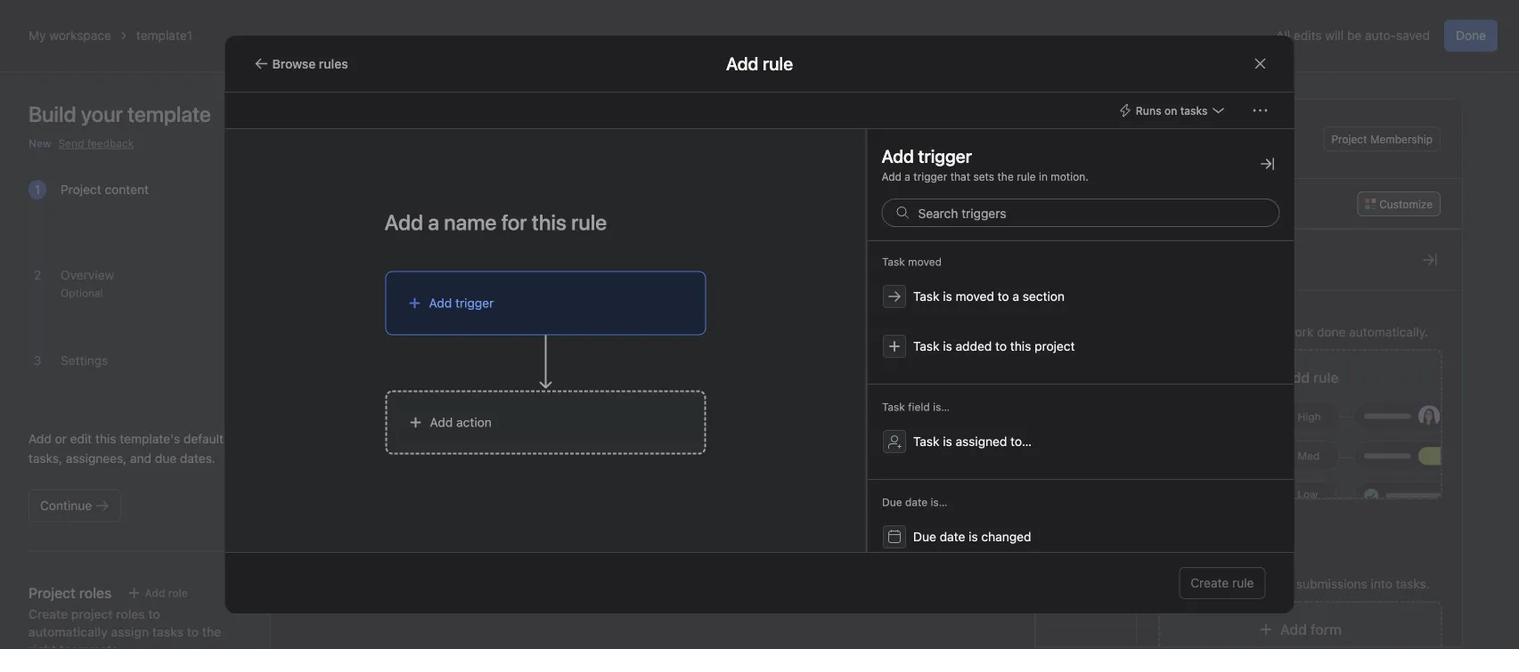 Task type: describe. For each thing, give the bounding box(es) containing it.
runs on tasks
[[1136, 104, 1208, 117]]

close details image
[[1423, 253, 1438, 267]]

runs
[[1136, 104, 1162, 117]]

send feedback link
[[58, 135, 134, 152]]

will
[[1326, 28, 1344, 43]]

task for task is moved to a section
[[913, 289, 939, 304]]

task is assigned to…
[[913, 434, 1032, 449]]

settings
[[61, 353, 108, 368]]

close side pane image
[[1261, 157, 1275, 171]]

saved
[[1397, 28, 1430, 43]]

due date is changed
[[913, 530, 1031, 545]]

1
[[35, 182, 40, 197]]

task is assigned to… button
[[871, 419, 1291, 465]]

into
[[1371, 577, 1393, 592]]

work
[[1286, 325, 1314, 340]]

add for add or edit this template's default tasks, assignees, and due dates.
[[29, 432, 51, 447]]

close this dialog image
[[1254, 57, 1268, 71]]

to for moved
[[997, 289, 1009, 304]]

Add a name for this rule text field
[[373, 202, 706, 243]]

motion.
[[1051, 170, 1089, 183]]

the inside add trigger add a trigger that sets the rule in motion.
[[998, 170, 1014, 183]]

identify deliverables and their dates text field
[[311, 271, 525, 289]]

that
[[951, 170, 971, 183]]

create rule button
[[1179, 568, 1266, 600]]

your
[[1257, 325, 1283, 340]]

done
[[1456, 28, 1487, 43]]

high
[[1298, 411, 1322, 423]]

continue button
[[29, 490, 121, 522]]

my workspace link
[[29, 28, 111, 43]]

low
[[1298, 488, 1318, 501]]

overview
[[61, 268, 114, 283]]

add action
[[430, 415, 492, 430]]

optional
[[61, 287, 103, 299]]

browse rules button
[[246, 51, 356, 76]]

project roles
[[29, 585, 112, 602]]

add trigger
[[429, 296, 494, 311]]

get
[[1235, 325, 1254, 340]]

tasks inside create project roles to automatically assign tasks to the right teammate
[[152, 625, 184, 640]]

task field is…
[[882, 401, 950, 414]]

automatically
[[1159, 577, 1236, 592]]

Search triggers text field
[[882, 199, 1280, 227]]

to for added
[[995, 339, 1007, 354]]

1 2 3
[[34, 182, 41, 368]]

assignees,
[[66, 451, 127, 466]]

0 horizontal spatial template1
[[136, 28, 193, 43]]

on
[[1165, 104, 1178, 117]]

send
[[58, 137, 84, 150]]

4 row from the top
[[271, 332, 1463, 367]]

section inside button
[[351, 418, 400, 434]]

a inside add trigger add a trigger that sets the rule in motion.
[[905, 170, 911, 183]]

your template
[[81, 102, 211, 127]]

tasks,
[[29, 451, 62, 466]]

forms
[[1159, 550, 1200, 567]]

tasks.
[[1396, 577, 1430, 592]]

med
[[1298, 450, 1320, 463]]

add for add rule
[[1284, 369, 1310, 386]]

moved inside popup button
[[955, 289, 994, 304]]

overview button
[[61, 268, 114, 283]]

identify deliverables and their dates cell
[[271, 262, 1150, 298]]

project inside popup button
[[1034, 339, 1075, 354]]

0 horizontal spatial trigger
[[455, 296, 494, 311]]

to for rule
[[1220, 325, 1232, 340]]

1 vertical spatial template1
[[349, 112, 428, 133]]

is… for date
[[930, 496, 947, 509]]

task is added to this project button
[[871, 324, 1291, 370]]

add form button
[[1159, 602, 1443, 650]]

my workspace
[[29, 28, 111, 43]]

project content button
[[61, 182, 149, 197]]

auto-
[[1365, 28, 1397, 43]]

added
[[955, 339, 992, 354]]

create rule
[[1191, 576, 1254, 591]]

is for added
[[943, 339, 952, 354]]

field
[[908, 401, 930, 414]]

due date
[[1299, 240, 1344, 252]]

due date is…
[[882, 496, 947, 509]]

due for due date is…
[[882, 496, 902, 509]]

turn
[[1240, 577, 1263, 592]]

template's
[[120, 432, 180, 447]]

task is moved to a section button
[[871, 274, 1291, 320]]

done button
[[1445, 20, 1498, 52]]

and
[[130, 451, 152, 466]]

automatically.
[[1350, 325, 1429, 340]]

add section
[[321, 418, 400, 434]]

date for due date
[[1322, 240, 1344, 252]]

down arrow image
[[540, 336, 552, 389]]

add trigger add a trigger that sets the rule in motion.
[[882, 145, 1089, 183]]

my
[[29, 28, 46, 43]]

add for add role
[[145, 587, 165, 600]]

3
[[34, 353, 41, 368]]

this inside popup button
[[1010, 339, 1031, 354]]

roles
[[116, 607, 145, 622]]

task for task field is…
[[882, 401, 905, 414]]



Task type: locate. For each thing, give the bounding box(es) containing it.
the right sets
[[998, 170, 1014, 183]]

content
[[105, 182, 149, 197]]

default
[[184, 432, 224, 447]]

0 horizontal spatial date
[[905, 496, 927, 509]]

create for create rule
[[1191, 576, 1229, 591]]

0 vertical spatial trigger
[[914, 170, 948, 183]]

section down assign subgoals to teams text box
[[351, 418, 400, 434]]

project content
[[61, 182, 149, 197]]

0 vertical spatial project
[[1332, 133, 1368, 145]]

is up task is added to this project
[[943, 289, 952, 304]]

0 vertical spatial moved
[[908, 256, 942, 268]]

assignee
[[1157, 240, 1203, 252]]

1 horizontal spatial form
[[1311, 622, 1342, 639]]

a left get
[[1185, 325, 1192, 340]]

is…
[[933, 401, 950, 414], [930, 496, 947, 509]]

add form
[[1281, 622, 1342, 639]]

edit
[[70, 432, 92, 447]]

add for add form
[[1281, 622, 1307, 639]]

1 horizontal spatial moved
[[955, 289, 994, 304]]

due date is changed button
[[871, 514, 1291, 561]]

add for add section
[[321, 418, 347, 434]]

the
[[998, 170, 1014, 183], [202, 625, 221, 640]]

tasks right on
[[1181, 104, 1208, 117]]

task for task moved
[[882, 256, 905, 268]]

to left get
[[1220, 325, 1232, 340]]

assigned
[[955, 434, 1007, 449]]

rule inside button
[[1233, 576, 1254, 591]]

in
[[1039, 170, 1048, 183]]

trigger inside add trigger add a trigger that sets the rule in motion.
[[914, 170, 948, 183]]

right teammate
[[29, 643, 119, 650]]

project
[[1332, 133, 1368, 145], [61, 182, 101, 197]]

project up automatically
[[71, 607, 113, 622]]

1 row from the top
[[271, 229, 1463, 262]]

1 vertical spatial create
[[29, 607, 68, 622]]

automatically
[[29, 625, 108, 640]]

5 row from the top
[[271, 366, 1463, 399]]

trigger down identify deliverables and their dates text field
[[455, 296, 494, 311]]

2 vertical spatial due
[[913, 530, 936, 545]]

1 vertical spatial due
[[882, 496, 902, 509]]

to right added
[[995, 339, 1007, 354]]

this up assignees,
[[95, 432, 116, 447]]

add for add a rule to get your work done automatically.
[[1159, 325, 1182, 340]]

sets
[[974, 170, 995, 183]]

add
[[882, 170, 902, 183], [429, 296, 452, 311], [1159, 325, 1182, 340], [1284, 369, 1310, 386], [430, 415, 453, 430], [321, 418, 347, 434], [29, 432, 51, 447], [145, 587, 165, 600], [1281, 622, 1307, 639]]

1 horizontal spatial section
[[1023, 289, 1065, 304]]

0 vertical spatial a
[[905, 170, 911, 183]]

due
[[155, 451, 177, 466]]

project right 1
[[61, 182, 101, 197]]

edits
[[1294, 28, 1322, 43]]

assign
[[111, 625, 149, 640]]

workspace
[[49, 28, 111, 43]]

1 horizontal spatial the
[[998, 170, 1014, 183]]

all
[[1276, 28, 1291, 43]]

0 vertical spatial section
[[1023, 289, 1065, 304]]

date for due date is changed
[[940, 530, 965, 545]]

0 horizontal spatial the
[[202, 625, 221, 640]]

due inside popup button
[[913, 530, 936, 545]]

1 vertical spatial a
[[1012, 289, 1019, 304]]

all edits will be auto-saved
[[1276, 28, 1430, 43]]

add inside add trigger add a trigger that sets the rule in motion.
[[882, 170, 902, 183]]

build your template
[[29, 102, 211, 127]]

assign subgoals to teams text field
[[311, 340, 466, 358]]

is… for is
[[933, 401, 950, 414]]

new
[[29, 137, 51, 150]]

0 horizontal spatial a
[[905, 170, 911, 183]]

is left added
[[943, 339, 952, 354]]

dates.
[[180, 451, 216, 466]]

0 vertical spatial template1
[[136, 28, 193, 43]]

customize button
[[1358, 192, 1441, 217]]

2 row from the top
[[271, 262, 1463, 298]]

feedback
[[87, 137, 134, 150]]

3 row from the top
[[271, 297, 1463, 332]]

add inside button
[[145, 587, 165, 600]]

automatically turn form submissions into tasks.
[[1159, 577, 1430, 592]]

task for task is assigned to…
[[913, 434, 939, 449]]

project left membership
[[1332, 133, 1368, 145]]

2 horizontal spatial date
[[1322, 240, 1344, 252]]

0 vertical spatial date
[[1322, 240, 1344, 252]]

add or edit this template's default tasks, assignees, and due dates.
[[29, 432, 224, 466]]

break up deliverables into sub-goals cell
[[271, 297, 1150, 332]]

2 horizontal spatial a
[[1185, 325, 1192, 340]]

section inside popup button
[[1023, 289, 1065, 304]]

action
[[456, 415, 492, 430]]

0 vertical spatial form
[[1267, 577, 1293, 592]]

1 horizontal spatial project
[[1332, 133, 1368, 145]]

create down forms
[[1191, 576, 1229, 591]]

template1 up the your template
[[136, 28, 193, 43]]

1 vertical spatial form
[[1311, 622, 1342, 639]]

a down add trigger
[[905, 170, 911, 183]]

1 vertical spatial this
[[95, 432, 116, 447]]

2 horizontal spatial due
[[1299, 240, 1319, 252]]

add section button
[[292, 410, 407, 442]]

project for project membership
[[1332, 133, 1368, 145]]

create up automatically
[[29, 607, 68, 622]]

add inside add or edit this template's default tasks, assignees, and due dates.
[[29, 432, 51, 447]]

tasks
[[1181, 104, 1208, 117], [152, 625, 184, 640]]

browse rules
[[272, 56, 348, 71]]

1 horizontal spatial date
[[940, 530, 965, 545]]

this right added
[[1010, 339, 1031, 354]]

to down role at bottom left
[[187, 625, 199, 640]]

submissions
[[1297, 577, 1368, 592]]

changed
[[981, 530, 1031, 545]]

add for add action
[[430, 415, 453, 430]]

date for due date is…
[[905, 496, 927, 509]]

membership
[[1371, 133, 1433, 145]]

done
[[1317, 325, 1346, 340]]

moved up the task is moved to a section
[[908, 256, 942, 268]]

a
[[905, 170, 911, 183], [1012, 289, 1019, 304], [1185, 325, 1192, 340]]

add role button
[[119, 581, 196, 606]]

0 horizontal spatial moved
[[908, 256, 942, 268]]

1 vertical spatial tasks
[[152, 625, 184, 640]]

0 vertical spatial the
[[998, 170, 1014, 183]]

a up task is added to this project
[[1012, 289, 1019, 304]]

2 vertical spatial date
[[940, 530, 965, 545]]

0 vertical spatial this
[[1010, 339, 1031, 354]]

create inside button
[[1191, 576, 1229, 591]]

0 horizontal spatial section
[[351, 418, 400, 434]]

tasks inside runs on tasks dropdown button
[[1181, 104, 1208, 117]]

task for task is added to this project
[[913, 339, 939, 354]]

1 vertical spatial date
[[905, 496, 927, 509]]

date inside popup button
[[940, 530, 965, 545]]

runs on tasks button
[[1110, 98, 1234, 123]]

0 vertical spatial due
[[1299, 240, 1319, 252]]

1 horizontal spatial project
[[1034, 339, 1075, 354]]

0 horizontal spatial form
[[1267, 577, 1293, 592]]

create project roles to automatically assign tasks to the right teammate
[[29, 607, 221, 650]]

0 horizontal spatial due
[[882, 496, 902, 509]]

customize
[[1380, 198, 1433, 210]]

form inside button
[[1311, 622, 1342, 639]]

moved up added
[[955, 289, 994, 304]]

moved
[[908, 256, 942, 268], [955, 289, 994, 304]]

build
[[29, 102, 76, 127]]

is… up due date is changed
[[930, 496, 947, 509]]

add a rule to get your work done automatically.
[[1159, 325, 1429, 340]]

to
[[997, 289, 1009, 304], [1220, 325, 1232, 340], [995, 339, 1007, 354], [148, 607, 160, 622], [187, 625, 199, 640]]

form down submissions
[[1311, 622, 1342, 639]]

to for roles
[[148, 607, 160, 622]]

project for project content
[[61, 182, 101, 197]]

1 vertical spatial project
[[71, 607, 113, 622]]

project inside create project roles to automatically assign tasks to the right teammate
[[71, 607, 113, 622]]

is left assigned
[[943, 434, 952, 449]]

date down due date is…
[[940, 530, 965, 545]]

section
[[1023, 289, 1065, 304], [351, 418, 400, 434]]

continue
[[40, 499, 92, 513]]

role
[[168, 587, 188, 600]]

is for assigned
[[943, 434, 952, 449]]

0 horizontal spatial project
[[61, 182, 101, 197]]

create for create project roles to automatically assign tasks to the right teammate
[[29, 607, 68, 622]]

the right assign
[[202, 625, 221, 640]]

date up due date is changed
[[905, 496, 927, 509]]

project membership
[[1332, 133, 1433, 145]]

to down add role button
[[148, 607, 160, 622]]

1 vertical spatial moved
[[955, 289, 994, 304]]

0 vertical spatial project
[[1034, 339, 1075, 354]]

a inside popup button
[[1012, 289, 1019, 304]]

to up task is added to this project
[[997, 289, 1009, 304]]

add rule
[[1284, 369, 1339, 386]]

1 horizontal spatial trigger
[[914, 170, 948, 183]]

project membership button
[[1324, 127, 1441, 152]]

project down task is moved to a section popup button
[[1034, 339, 1075, 354]]

is left changed
[[969, 530, 978, 545]]

0 vertical spatial create
[[1191, 576, 1229, 591]]

cell
[[1149, 262, 1274, 298]]

row
[[271, 229, 1463, 262], [271, 262, 1463, 298], [271, 297, 1463, 332], [271, 332, 1463, 367], [271, 366, 1463, 399]]

break up deliverables into sub-goals text field
[[311, 306, 529, 324]]

settings button
[[61, 353, 108, 368]]

1 vertical spatial the
[[202, 625, 221, 640]]

trigger down add trigger
[[914, 170, 948, 183]]

task is moved to a section
[[913, 289, 1065, 304]]

1 vertical spatial is…
[[930, 496, 947, 509]]

due for due date is changed
[[913, 530, 936, 545]]

1 vertical spatial trigger
[[455, 296, 494, 311]]

0 horizontal spatial create
[[29, 607, 68, 622]]

1 horizontal spatial a
[[1012, 289, 1019, 304]]

0 horizontal spatial project
[[71, 607, 113, 622]]

tasks right assign
[[152, 625, 184, 640]]

overview optional
[[61, 268, 114, 299]]

row containing assignee
[[271, 229, 1463, 262]]

rule inside add trigger add a trigger that sets the rule in motion.
[[1017, 170, 1036, 183]]

0 vertical spatial tasks
[[1181, 104, 1208, 117]]

0 horizontal spatial this
[[95, 432, 116, 447]]

the inside create project roles to automatically assign tasks to the right teammate
[[202, 625, 221, 640]]

project inside button
[[1332, 133, 1368, 145]]

1 horizontal spatial template1
[[349, 112, 428, 133]]

create inside create project roles to automatically assign tasks to the right teammate
[[29, 607, 68, 622]]

template image
[[303, 128, 324, 150]]

form right turn
[[1267, 577, 1293, 592]]

2
[[34, 268, 41, 283]]

2 vertical spatial a
[[1185, 325, 1192, 340]]

1 vertical spatial section
[[351, 418, 400, 434]]

create
[[1191, 576, 1229, 591], [29, 607, 68, 622]]

1 vertical spatial project
[[61, 182, 101, 197]]

is for moved
[[943, 289, 952, 304]]

template1 right template image
[[349, 112, 428, 133]]

new send feedback
[[29, 137, 134, 150]]

be
[[1348, 28, 1362, 43]]

add for add trigger
[[429, 296, 452, 311]]

1 horizontal spatial create
[[1191, 576, 1229, 591]]

is
[[943, 289, 952, 304], [943, 339, 952, 354], [943, 434, 952, 449], [969, 530, 978, 545]]

rule
[[1017, 170, 1036, 183], [1195, 325, 1217, 340], [1314, 369, 1339, 386], [1233, 576, 1254, 591]]

date up done
[[1322, 240, 1344, 252]]

1 horizontal spatial this
[[1010, 339, 1031, 354]]

0 vertical spatial is…
[[933, 401, 950, 414]]

0 horizontal spatial tasks
[[152, 625, 184, 640]]

1 horizontal spatial tasks
[[1181, 104, 1208, 117]]

form
[[1267, 577, 1293, 592], [1311, 622, 1342, 639]]

is… right field
[[933, 401, 950, 414]]

this
[[1010, 339, 1031, 354], [95, 432, 116, 447]]

due for due date
[[1299, 240, 1319, 252]]

add trigger
[[882, 145, 972, 166]]

task
[[882, 256, 905, 268], [913, 289, 939, 304], [913, 339, 939, 354], [882, 401, 905, 414], [913, 434, 939, 449]]

assign subgoals to teams cell
[[271, 332, 1150, 367]]

section up 'task is added to this project' popup button
[[1023, 289, 1065, 304]]

task moved
[[882, 256, 942, 268]]

1 horizontal spatial due
[[913, 530, 936, 545]]

this inside add or edit this template's default tasks, assignees, and due dates.
[[95, 432, 116, 447]]

or
[[55, 432, 67, 447]]



Task type: vqa. For each thing, say whether or not it's contained in the screenshot.
moved is
yes



